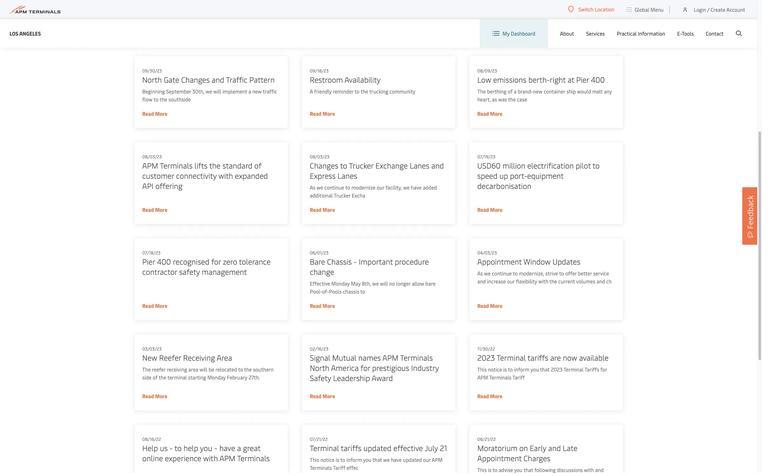 Task type: vqa. For each thing, say whether or not it's contained in the screenshot.


Task type: describe. For each thing, give the bounding box(es) containing it.
gate
[[164, 74, 179, 85]]

0 vertical spatial terminal
[[497, 353, 526, 363]]

08/16/22 help us - to help you - have a great online experience with apm terminals
[[142, 436, 270, 463]]

more for the berthing of a brand-new container ship would melt any heart, as was the case
[[491, 110, 503, 117]]

was
[[499, 96, 507, 103]]

From text field
[[199, 8, 243, 23]]

help
[[184, 443, 198, 453]]

range:
[[156, 12, 171, 19]]

excha
[[352, 192, 366, 199]]

api
[[142, 181, 153, 191]]

apm inside 08/16/22 help us - to help you - have a great online experience with apm terminals
[[220, 453, 235, 463]]

are
[[551, 353, 561, 363]]

standard
[[223, 160, 253, 171]]

read for beginning september 30th, we will implement a new traffic flow to the southside
[[142, 110, 154, 117]]

february
[[227, 374, 247, 381]]

feedback
[[746, 195, 756, 229]]

as inside 08/03/23 changes to trucker exchange lanes and express lanes as we continue to modernize our facility, we have added additional trucker excha
[[310, 184, 316, 191]]

11/30/22 2023 terminal tariffs are now available this notice is to inform you that 2023 terminal tariffs for apm terminals tariff
[[478, 346, 609, 381]]

inform for terminal
[[515, 366, 530, 373]]

terminals inside 02/16/23 signal mutual names apm terminals north america for prestigious industry safety leadership award
[[400, 353, 433, 363]]

traffic
[[226, 74, 248, 85]]

inform for tariffs
[[347, 456, 362, 463]]

the down "reefer"
[[159, 374, 166, 381]]

create
[[711, 6, 726, 13]]

container
[[544, 88, 566, 95]]

more for the reefer receiving area will be relocated to the southern side of the terminal starting monday february 27th.
[[155, 393, 167, 400]]

the inside 04/03/23 appointment window updates as we continue to modernize, strive to offer better service and increase our flexibility with the current volumes and ch
[[550, 278, 558, 285]]

southside
[[169, 96, 191, 103]]

of inside 03/03/23 new reefer receiving area the reefer receiving area will be relocated to the southern side of the terminal starting monday february 27th.
[[153, 374, 158, 381]]

as inside 04/03/23 appointment window updates as we continue to modernize, strive to offer better service and increase our flexibility with the current volumes and ch
[[478, 270, 483, 277]]

terminals inside 08/16/22 help us - to help you - have a great online experience with apm terminals
[[237, 453, 270, 463]]

berthing
[[487, 88, 507, 95]]

pool-
[[310, 288, 322, 295]]

have inside 07/21/22 terminal tariffs updated effective july 21 this notice is to inform you that we have updated our apm terminals tariff effec
[[391, 456, 402, 463]]

to inside 07/21/22 terminal tariffs updated effective july 21 this notice is to inform you that we have updated our apm terminals tariff effec
[[341, 456, 346, 463]]

contact button
[[707, 19, 724, 48]]

the inside 08/03/23 apm terminals lifts the standard of customer connectivity with expanded api offering
[[209, 160, 221, 171]]

as
[[492, 96, 497, 103]]

area
[[188, 366, 198, 373]]

with inside 08/16/22 help us - to help you - have a great online experience with apm terminals
[[203, 453, 218, 463]]

july
[[425, 443, 438, 453]]

tariff for terminal
[[513, 374, 525, 381]]

21
[[440, 443, 447, 453]]

recognised
[[173, 257, 209, 267]]

read more for as we continue to modernize, strive to offer better service and increase our flexibility with the current volumes and ch
[[478, 302, 503, 309]]

to inside 08/16/22 help us - to help you - have a great online experience with apm terminals
[[175, 443, 182, 453]]

early
[[530, 443, 547, 453]]

industry
[[412, 363, 439, 373]]

06/21/22
[[478, 436, 496, 442]]

us
[[160, 443, 168, 453]]

e-tools
[[678, 30, 695, 37]]

change
[[310, 267, 334, 277]]

a inside 08/16/22 help us - to help you - have a great online experience with apm terminals
[[237, 443, 241, 453]]

apm inside 02/16/23 signal mutual names apm terminals north america for prestigious industry safety leadership award
[[383, 353, 399, 363]]

pier inside 07/18/23 pier 400 recognised for zero tolerance contractor safety management
[[142, 257, 155, 267]]

effective
[[394, 443, 423, 453]]

usd60
[[478, 160, 501, 171]]

bare
[[310, 257, 325, 267]]

better
[[578, 270, 592, 277]]

bare
[[426, 280, 436, 287]]

and inside 08/03/23 changes to trucker exchange lanes and express lanes as we continue to modernize our facility, we have added additional trucker excha
[[432, 160, 444, 171]]

date range:
[[144, 12, 171, 19]]

feedback button
[[743, 187, 759, 245]]

continue inside 04/03/23 appointment window updates as we continue to modernize, strive to offer better service and increase our flexibility with the current volumes and ch
[[492, 270, 512, 277]]

more for beginning september 30th, we will implement a new traffic flow to the southside
[[155, 110, 167, 117]]

04/03/23
[[478, 250, 497, 256]]

modernize
[[352, 184, 376, 191]]

read for usd60 million electrification pilot to speed up port-equipment decarbonisation
[[478, 206, 489, 213]]

this for 2023 terminal tariffs are now available
[[478, 366, 487, 373]]

our inside 08/03/23 changes to trucker exchange lanes and express lanes as we continue to modernize our facility, we have added additional trucker excha
[[377, 184, 385, 191]]

great
[[243, 443, 261, 453]]

0 horizontal spatial updated
[[364, 443, 392, 453]]

read more for as we continue to modernize our facility, we have added additional trucker excha
[[310, 206, 335, 213]]

09/18/23 restroom availability a friendly reminder to the trucking community
[[310, 68, 416, 95]]

read for signal mutual names apm terminals north america for prestigious industry safety leadership award
[[310, 393, 322, 400]]

longer
[[396, 280, 411, 287]]

400 inside 08/09/23 low emissions berth-right at pier 400 the berthing of a brand-new container ship would melt any heart, as was the case
[[591, 74, 605, 85]]

heart,
[[478, 96, 491, 103]]

flexibility
[[516, 278, 538, 285]]

read for as we continue to modernize our facility, we have added additional trucker excha
[[310, 206, 322, 213]]

trucking
[[370, 88, 389, 95]]

date
[[144, 12, 155, 19]]

07/19/23 usd60 million electrification pilot to speed up port-equipment decarbonisation
[[478, 154, 600, 191]]

new inside 09/30/23 north gate changes and traffic pattern beginning september 30th, we will implement a new traffic flow to the southside
[[252, 88, 262, 95]]

about
[[561, 30, 575, 37]]

apm inside 11/30/22 2023 terminal tariffs are now available this notice is to inform you that 2023 terminal tariffs for apm terminals tariff
[[478, 374, 489, 381]]

receiving
[[183, 353, 215, 363]]

for inside 07/18/23 pier 400 recognised for zero tolerance contractor safety management
[[211, 257, 221, 267]]

notice for 2023
[[488, 366, 502, 373]]

To text field
[[264, 8, 307, 23]]

02/16/23
[[310, 346, 329, 352]]

have inside 08/16/22 help us - to help you - have a great online experience with apm terminals
[[219, 443, 235, 453]]

apm inside 07/21/22 terminal tariffs updated effective july 21 this notice is to inform you that we have updated our apm terminals tariff effec
[[432, 456, 443, 463]]

08/09/23 low emissions berth-right at pier 400 the berthing of a brand-new container ship would melt any heart, as was the case
[[478, 68, 613, 103]]

will inside 09/30/23 north gate changes and traffic pattern beginning september 30th, we will implement a new traffic flow to the southside
[[213, 88, 221, 95]]

read more for apm terminals lifts the standard of customer connectivity with expanded api offering
[[142, 206, 167, 213]]

is for terminal
[[504, 366, 507, 373]]

read for effective monday may 8th, we will no longer allow bare pool-of-pools chassis to
[[310, 302, 322, 309]]

we inside 06/01/23 bare chassis - important procedure change effective monday may 8th, we will no longer allow bare pool-of-pools chassis to
[[373, 280, 379, 287]]

notice for terminal
[[321, 456, 335, 463]]

prestigious
[[372, 363, 410, 373]]

appointment inside 06/21/22 moratorium on early and late appointment charges
[[478, 453, 522, 463]]

the inside 03/03/23 new reefer receiving area the reefer receiving area will be relocated to the southern side of the terminal starting monday february 27th.
[[142, 366, 151, 373]]

location
[[595, 6, 615, 13]]

practical information
[[618, 30, 666, 37]]

login / create account
[[695, 6, 746, 13]]

08/09/23
[[478, 68, 498, 74]]

read for the berthing of a brand-new container ship would melt any heart, as was the case
[[478, 110, 489, 117]]

be
[[209, 366, 214, 373]]

to inside 07/19/23 usd60 million electrification pilot to speed up port-equipment decarbonisation
[[593, 160, 600, 171]]

moratorium
[[478, 443, 518, 453]]

updates
[[553, 257, 581, 267]]

changes inside 09/30/23 north gate changes and traffic pattern beginning september 30th, we will implement a new traffic flow to the southside
[[181, 74, 210, 85]]

terminals inside 07/21/22 terminal tariffs updated effective july 21 this notice is to inform you that we have updated our apm terminals tariff effec
[[310, 464, 332, 471]]

and left the increase
[[478, 278, 486, 285]]

you for terminal
[[363, 456, 372, 463]]

read for pier 400 recognised for zero tolerance contractor safety management
[[142, 302, 154, 309]]

the inside the 09/18/23 restroom availability a friendly reminder to the trucking community
[[361, 88, 369, 95]]

global menu button
[[621, 0, 671, 19]]

you inside 08/16/22 help us - to help you - have a great online experience with apm terminals
[[200, 443, 212, 453]]

- for important
[[354, 257, 357, 267]]

the inside 09/30/23 north gate changes and traffic pattern beginning september 30th, we will implement a new traffic flow to the southside
[[160, 96, 167, 103]]

up
[[500, 171, 509, 181]]

receiving
[[167, 366, 187, 373]]

los angeles link
[[10, 29, 41, 37]]

the inside 08/09/23 low emissions berth-right at pier 400 the berthing of a brand-new container ship would melt any heart, as was the case
[[509, 96, 516, 103]]

1 vertical spatial trucker
[[334, 192, 351, 199]]

tariff for tariffs
[[333, 464, 346, 471]]

11/30/22
[[478, 346, 495, 352]]

on
[[520, 443, 528, 453]]

terminal inside 07/21/22 terminal tariffs updated effective july 21 this notice is to inform you that we have updated our apm terminals tariff effec
[[310, 443, 339, 453]]

los angeles
[[10, 30, 41, 37]]

more for pier 400 recognised for zero tolerance contractor safety management
[[155, 302, 167, 309]]

appointment inside 04/03/23 appointment window updates as we continue to modernize, strive to offer better service and increase our flexibility with the current volumes and ch
[[478, 257, 522, 267]]

window
[[524, 257, 551, 267]]

1 vertical spatial terminal
[[564, 366, 584, 373]]

our inside 07/21/22 terminal tariffs updated effective july 21 this notice is to inform you that we have updated our apm terminals tariff effec
[[423, 456, 431, 463]]

service
[[594, 270, 610, 277]]

traffic
[[263, 88, 277, 95]]

/
[[708, 6, 710, 13]]

emissions
[[494, 74, 527, 85]]

to
[[251, 12, 256, 19]]

1 horizontal spatial updated
[[403, 456, 422, 463]]

08/03/23 for changes
[[310, 154, 330, 160]]

southern
[[253, 366, 274, 373]]

about button
[[561, 19, 575, 48]]

to inside 06/01/23 bare chassis - important procedure change effective monday may 8th, we will no longer allow bare pool-of-pools chassis to
[[361, 288, 365, 295]]

- for to
[[170, 443, 173, 453]]

1 horizontal spatial 2023
[[551, 366, 563, 373]]

0 horizontal spatial 2023
[[478, 353, 495, 363]]

my dashboard
[[503, 30, 536, 37]]



Task type: locate. For each thing, give the bounding box(es) containing it.
customer
[[142, 171, 174, 181]]

changes inside 08/03/23 changes to trucker exchange lanes and express lanes as we continue to modernize our facility, we have added additional trucker excha
[[310, 160, 339, 171]]

terminals inside 08/03/23 apm terminals lifts the standard of customer connectivity with expanded api offering
[[160, 160, 193, 171]]

and down service
[[597, 278, 606, 285]]

management
[[202, 267, 247, 277]]

0 vertical spatial tariffs
[[528, 353, 549, 363]]

08/03/23 for apm
[[142, 154, 162, 160]]

0 horizontal spatial 400
[[157, 257, 171, 267]]

0 horizontal spatial as
[[310, 184, 316, 191]]

north inside 09/30/23 north gate changes and traffic pattern beginning september 30th, we will implement a new traffic flow to the southside
[[142, 74, 162, 85]]

low
[[478, 74, 492, 85]]

electrification
[[528, 160, 574, 171]]

is
[[504, 366, 507, 373], [336, 456, 340, 463]]

north down 09/30/23
[[142, 74, 162, 85]]

0 horizontal spatial terminal
[[310, 443, 339, 453]]

you for 2023
[[531, 366, 539, 373]]

will inside 03/03/23 new reefer receiving area the reefer receiving area will be relocated to the southern side of the terminal starting monday february 27th.
[[200, 366, 207, 373]]

09/30/23
[[142, 68, 162, 74]]

pattern
[[250, 74, 275, 85]]

for left award
[[361, 363, 370, 373]]

of right 'side'
[[153, 374, 158, 381]]

read more for effective monday may 8th, we will no longer allow bare pool-of-pools chassis to
[[310, 302, 335, 309]]

1 horizontal spatial for
[[361, 363, 370, 373]]

0 vertical spatial with
[[219, 171, 233, 181]]

2023 down 11/30/22
[[478, 353, 495, 363]]

and inside 09/30/23 north gate changes and traffic pattern beginning september 30th, we will implement a new traffic flow to the southside
[[212, 74, 224, 85]]

0 vertical spatial north
[[142, 74, 162, 85]]

safety
[[179, 267, 200, 277]]

2 vertical spatial of
[[153, 374, 158, 381]]

apm left great
[[220, 453, 235, 463]]

monday down the be
[[207, 374, 226, 381]]

notice down 11/30/22
[[488, 366, 502, 373]]

1 horizontal spatial -
[[214, 443, 218, 453]]

side
[[142, 374, 151, 381]]

0 vertical spatial of
[[508, 88, 513, 95]]

2023 down are at the bottom
[[551, 366, 563, 373]]

more for usd60 million electrification pilot to speed up port-equipment decarbonisation
[[491, 206, 503, 213]]

1 vertical spatial have
[[219, 443, 235, 453]]

- inside 06/01/23 bare chassis - important procedure change effective monday may 8th, we will no longer allow bare pool-of-pools chassis to
[[354, 257, 357, 267]]

2 horizontal spatial -
[[354, 257, 357, 267]]

help
[[142, 443, 158, 453]]

our inside 04/03/23 appointment window updates as we continue to modernize, strive to offer better service and increase our flexibility with the current volumes and ch
[[508, 278, 515, 285]]

inform inside 07/21/22 terminal tariffs updated effective july 21 this notice is to inform you that we have updated our apm terminals tariff effec
[[347, 456, 362, 463]]

more for effective monday may 8th, we will no longer allow bare pool-of-pools chassis to
[[323, 302, 335, 309]]

2 vertical spatial will
[[200, 366, 207, 373]]

0 horizontal spatial our
[[377, 184, 385, 191]]

our down july
[[423, 456, 431, 463]]

pier inside 08/09/23 low emissions berth-right at pier 400 the berthing of a brand-new container ship would melt any heart, as was the case
[[577, 74, 590, 85]]

2 vertical spatial terminal
[[310, 443, 339, 453]]

03/03/23 new reefer receiving area the reefer receiving area will be relocated to the southern side of the terminal starting monday february 27th.
[[142, 346, 274, 381]]

and left late
[[549, 443, 561, 453]]

read more for the berthing of a brand-new container ship would melt any heart, as was the case
[[478, 110, 503, 117]]

we
[[206, 88, 212, 95], [317, 184, 323, 191], [403, 184, 410, 191], [485, 270, 491, 277], [373, 280, 379, 287], [384, 456, 390, 463]]

that for tariffs
[[541, 366, 550, 373]]

2 horizontal spatial with
[[539, 278, 549, 285]]

monday up pools at the left of page
[[332, 280, 350, 287]]

08/03/23 up express
[[310, 154, 330, 160]]

a right implement
[[249, 88, 251, 95]]

read more for pier 400 recognised for zero tolerance contractor safety management
[[142, 302, 167, 309]]

07/19/23
[[478, 154, 496, 160]]

global menu
[[635, 6, 664, 13]]

express
[[310, 171, 336, 181]]

0 horizontal spatial this
[[310, 456, 319, 463]]

will left the be
[[200, 366, 207, 373]]

8th,
[[362, 280, 371, 287]]

0 vertical spatial pier
[[577, 74, 590, 85]]

1 08/03/23 from the left
[[142, 154, 162, 160]]

we inside 09/30/23 north gate changes and traffic pattern beginning september 30th, we will implement a new traffic flow to the southside
[[206, 88, 212, 95]]

- right us
[[170, 443, 173, 453]]

continue inside 08/03/23 changes to trucker exchange lanes and express lanes as we continue to modernize our facility, we have added additional trucker excha
[[325, 184, 344, 191]]

1 vertical spatial north
[[310, 363, 330, 373]]

this
[[478, 366, 487, 373], [310, 456, 319, 463]]

more for signal mutual names apm terminals north america for prestigious industry safety leadership award
[[323, 393, 335, 400]]

award
[[372, 373, 393, 383]]

as up additional
[[310, 184, 316, 191]]

tariff inside 11/30/22 2023 terminal tariffs are now available this notice is to inform you that 2023 terminal tariffs for apm terminals tariff
[[513, 374, 525, 381]]

is for tariffs
[[336, 456, 340, 463]]

as down '04/03/23'
[[478, 270, 483, 277]]

our right the increase
[[508, 278, 515, 285]]

- right chassis
[[354, 257, 357, 267]]

pools
[[329, 288, 342, 295]]

1 horizontal spatial pier
[[577, 74, 590, 85]]

for left the zero
[[211, 257, 221, 267]]

0 horizontal spatial pier
[[142, 257, 155, 267]]

0 horizontal spatial with
[[203, 453, 218, 463]]

read more for beginning september 30th, we will implement a new traffic flow to the southside
[[142, 110, 167, 117]]

1 horizontal spatial new
[[534, 88, 543, 95]]

the down beginning
[[160, 96, 167, 103]]

have inside 08/03/23 changes to trucker exchange lanes and express lanes as we continue to modernize our facility, we have added additional trucker excha
[[411, 184, 422, 191]]

the down strive
[[550, 278, 558, 285]]

a inside 08/09/23 low emissions berth-right at pier 400 the berthing of a brand-new container ship would melt any heart, as was the case
[[514, 88, 517, 95]]

0 horizontal spatial 08/03/23
[[142, 154, 162, 160]]

you inside 07/21/22 terminal tariffs updated effective july 21 this notice is to inform you that we have updated our apm terminals tariff effec
[[363, 456, 372, 463]]

now
[[563, 353, 578, 363]]

1 vertical spatial appointment
[[478, 453, 522, 463]]

of-
[[322, 288, 329, 295]]

1 horizontal spatial tariffs
[[528, 353, 549, 363]]

tariff inside 07/21/22 terminal tariffs updated effective july 21 this notice is to inform you that we have updated our apm terminals tariff effec
[[333, 464, 346, 471]]

switch location button
[[569, 6, 615, 13]]

north down 02/16/23
[[310, 363, 330, 373]]

1 horizontal spatial as
[[478, 270, 483, 277]]

1 new from the left
[[252, 88, 262, 95]]

with left 'expanded'
[[219, 171, 233, 181]]

the right was
[[509, 96, 516, 103]]

monday inside 06/01/23 bare chassis - important procedure change effective monday may 8th, we will no longer allow bare pool-of-pools chassis to
[[332, 280, 350, 287]]

read more for this notice is to inform you that 2023 terminal tariffs for apm terminals tariff
[[478, 393, 503, 400]]

you inside 11/30/22 2023 terminal tariffs are now available this notice is to inform you that 2023 terminal tariffs for apm terminals tariff
[[531, 366, 539, 373]]

1 horizontal spatial changes
[[310, 160, 339, 171]]

new
[[252, 88, 262, 95], [534, 88, 543, 95]]

1 vertical spatial tariffs
[[341, 443, 362, 453]]

1 appointment from the top
[[478, 257, 522, 267]]

changes up 30th,
[[181, 74, 210, 85]]

modernize,
[[519, 270, 545, 277]]

at
[[568, 74, 575, 85]]

1 vertical spatial monday
[[207, 374, 226, 381]]

that inside 11/30/22 2023 terminal tariffs are now available this notice is to inform you that 2023 terminal tariffs for apm terminals tariff
[[541, 366, 550, 373]]

switch location
[[579, 6, 615, 13]]

decarbonisation
[[478, 181, 532, 191]]

0 horizontal spatial have
[[219, 443, 235, 453]]

read more for a friendly reminder to the trucking community
[[310, 110, 335, 117]]

notice down 07/21/22
[[321, 456, 335, 463]]

the inside 08/09/23 low emissions berth-right at pier 400 the berthing of a brand-new container ship would melt any heart, as was the case
[[478, 88, 486, 95]]

effective
[[310, 280, 330, 287]]

07/21/22
[[310, 436, 328, 442]]

the down availability
[[361, 88, 369, 95]]

case
[[517, 96, 528, 103]]

will inside 06/01/23 bare chassis - important procedure change effective monday may 8th, we will no longer allow bare pool-of-pools chassis to
[[380, 280, 388, 287]]

with inside 08/03/23 apm terminals lifts the standard of customer connectivity with expanded api offering
[[219, 171, 233, 181]]

you
[[531, 366, 539, 373], [200, 443, 212, 453], [363, 456, 372, 463]]

read more for the reefer receiving area will be relocated to the southern side of the terminal starting monday february 27th.
[[142, 393, 167, 400]]

1 horizontal spatial will
[[213, 88, 221, 95]]

0 vertical spatial notice
[[488, 366, 502, 373]]

1 horizontal spatial a
[[249, 88, 251, 95]]

appointment down '04/03/23'
[[478, 257, 522, 267]]

notice inside 11/30/22 2023 terminal tariffs are now available this notice is to inform you that 2023 terminal tariffs for apm terminals tariff
[[488, 366, 502, 373]]

1 vertical spatial with
[[539, 278, 549, 285]]

read more
[[142, 110, 167, 117], [310, 110, 335, 117], [478, 110, 503, 117], [142, 206, 167, 213], [310, 206, 335, 213], [478, 206, 503, 213], [142, 302, 167, 309], [310, 302, 335, 309], [478, 302, 503, 309], [142, 393, 167, 400], [310, 393, 335, 400], [478, 393, 503, 400]]

1 horizontal spatial that
[[541, 366, 550, 373]]

updated down effective
[[403, 456, 422, 463]]

0 vertical spatial inform
[[515, 366, 530, 373]]

new down berth-
[[534, 88, 543, 95]]

1 vertical spatial tariff
[[333, 464, 346, 471]]

2 horizontal spatial have
[[411, 184, 422, 191]]

2 appointment from the top
[[478, 453, 522, 463]]

2 vertical spatial our
[[423, 456, 431, 463]]

this for terminal tariffs updated effective july 21
[[310, 456, 319, 463]]

have left great
[[219, 443, 235, 453]]

0 vertical spatial is
[[504, 366, 507, 373]]

0 vertical spatial continue
[[325, 184, 344, 191]]

of right standard
[[254, 160, 262, 171]]

the up heart,
[[478, 88, 486, 95]]

0 vertical spatial have
[[411, 184, 422, 191]]

tariffs inside 07/21/22 terminal tariffs updated effective july 21 this notice is to inform you that we have updated our apm terminals tariff effec
[[341, 443, 362, 453]]

2 horizontal spatial a
[[514, 88, 517, 95]]

trucker left excha at the left top
[[334, 192, 351, 199]]

0 horizontal spatial lanes
[[338, 171, 358, 181]]

0 vertical spatial appointment
[[478, 257, 522, 267]]

08/03/23 inside 08/03/23 apm terminals lifts the standard of customer connectivity with expanded api offering
[[142, 154, 162, 160]]

and
[[212, 74, 224, 85], [432, 160, 444, 171], [478, 278, 486, 285], [597, 278, 606, 285], [549, 443, 561, 453]]

2 horizontal spatial terminal
[[564, 366, 584, 373]]

of down emissions
[[508, 88, 513, 95]]

2 horizontal spatial for
[[601, 366, 608, 373]]

that
[[541, 366, 550, 373], [373, 456, 382, 463]]

for right tariffs
[[601, 366, 608, 373]]

from
[[179, 12, 191, 19]]

will left implement
[[213, 88, 221, 95]]

read for a friendly reminder to the trucking community
[[310, 110, 322, 117]]

1 horizontal spatial continue
[[492, 270, 512, 277]]

new inside 08/09/23 low emissions berth-right at pier 400 the berthing of a brand-new container ship would melt any heart, as was the case
[[534, 88, 543, 95]]

ch
[[607, 278, 612, 285]]

1 horizontal spatial 400
[[591, 74, 605, 85]]

08/03/23 changes to trucker exchange lanes and express lanes as we continue to modernize our facility, we have added additional trucker excha
[[310, 154, 444, 199]]

2 vertical spatial with
[[203, 453, 218, 463]]

the right "lifts"
[[209, 160, 221, 171]]

this down 07/21/22
[[310, 456, 319, 463]]

the up 'side'
[[142, 366, 151, 373]]

1 vertical spatial the
[[142, 366, 151, 373]]

1 vertical spatial you
[[200, 443, 212, 453]]

0 horizontal spatial inform
[[347, 456, 362, 463]]

our left the facility,
[[377, 184, 385, 191]]

400 down 07/18/23
[[157, 257, 171, 267]]

read more for signal mutual names apm terminals north america for prestigious industry safety leadership award
[[310, 393, 335, 400]]

0 vertical spatial the
[[478, 88, 486, 95]]

apm down 11/30/22
[[478, 374, 489, 381]]

more for as we continue to modernize, strive to offer better service and increase our flexibility with the current volumes and ch
[[491, 302, 503, 309]]

inform
[[515, 366, 530, 373], [347, 456, 362, 463]]

0 vertical spatial as
[[310, 184, 316, 191]]

and up added
[[432, 160, 444, 171]]

0 vertical spatial you
[[531, 366, 539, 373]]

0 horizontal spatial for
[[211, 257, 221, 267]]

notice inside 07/21/22 terminal tariffs updated effective july 21 this notice is to inform you that we have updated our apm terminals tariff effec
[[321, 456, 335, 463]]

0 horizontal spatial changes
[[181, 74, 210, 85]]

1 vertical spatial our
[[508, 278, 515, 285]]

services
[[587, 30, 606, 37]]

facility,
[[386, 184, 402, 191]]

08/03/23 up customer
[[142, 154, 162, 160]]

this down 11/30/22
[[478, 366, 487, 373]]

services button
[[587, 19, 606, 48]]

tolerance
[[239, 257, 271, 267]]

2023
[[478, 353, 495, 363], [551, 366, 563, 373]]

to inside 09/30/23 north gate changes and traffic pattern beginning september 30th, we will implement a new traffic flow to the southside
[[154, 96, 159, 103]]

0 vertical spatial monday
[[332, 280, 350, 287]]

is inside 07/21/22 terminal tariffs updated effective july 21 this notice is to inform you that we have updated our apm terminals tariff effec
[[336, 456, 340, 463]]

0 vertical spatial our
[[377, 184, 385, 191]]

and inside 06/21/22 moratorium on early and late appointment charges
[[549, 443, 561, 453]]

1 vertical spatial updated
[[403, 456, 422, 463]]

to inside 11/30/22 2023 terminal tariffs are now available this notice is to inform you that 2023 terminal tariffs for apm terminals tariff
[[508, 366, 513, 373]]

terminal
[[497, 353, 526, 363], [564, 366, 584, 373], [310, 443, 339, 453]]

0 vertical spatial trucker
[[349, 160, 374, 171]]

0 horizontal spatial north
[[142, 74, 162, 85]]

0 vertical spatial 2023
[[478, 353, 495, 363]]

a left the brand-
[[514, 88, 517, 95]]

0 horizontal spatial you
[[200, 443, 212, 453]]

for inside 11/30/22 2023 terminal tariffs are now available this notice is to inform you that 2023 terminal tariffs for apm terminals tariff
[[601, 366, 608, 373]]

with inside 04/03/23 appointment window updates as we continue to modernize, strive to offer better service and increase our flexibility with the current volumes and ch
[[539, 278, 549, 285]]

more for apm terminals lifts the standard of customer connectivity with expanded api offering
[[155, 206, 167, 213]]

appointment down 06/21/22
[[478, 453, 522, 463]]

400
[[591, 74, 605, 85], [157, 257, 171, 267]]

2 vertical spatial have
[[391, 456, 402, 463]]

current
[[559, 278, 576, 285]]

the
[[361, 88, 369, 95], [160, 96, 167, 103], [509, 96, 516, 103], [209, 160, 221, 171], [550, 278, 558, 285], [244, 366, 252, 373], [159, 374, 166, 381]]

a left great
[[237, 443, 241, 453]]

400 up "melt"
[[591, 74, 605, 85]]

a inside 09/30/23 north gate changes and traffic pattern beginning september 30th, we will implement a new traffic flow to the southside
[[249, 88, 251, 95]]

2 08/03/23 from the left
[[310, 154, 330, 160]]

practical information button
[[618, 19, 666, 48]]

read for apm terminals lifts the standard of customer connectivity with expanded api offering
[[142, 206, 154, 213]]

more for this notice is to inform you that 2023 terminal tariffs for apm terminals tariff
[[491, 393, 503, 400]]

a
[[310, 88, 313, 95]]

area
[[217, 353, 232, 363]]

apm down july
[[432, 456, 443, 463]]

may
[[351, 280, 361, 287]]

practical
[[618, 30, 637, 37]]

we inside 04/03/23 appointment window updates as we continue to modernize, strive to offer better service and increase our flexibility with the current volumes and ch
[[485, 270, 491, 277]]

availability
[[345, 74, 381, 85]]

more for as we continue to modernize our facility, we have added additional trucker excha
[[323, 206, 335, 213]]

- right help
[[214, 443, 218, 453]]

restroom
[[310, 74, 343, 85]]

the up 27th.
[[244, 366, 252, 373]]

friendly
[[314, 88, 332, 95]]

effec
[[347, 464, 359, 471]]

to inside 03/03/23 new reefer receiving area the reefer receiving area will be relocated to the southern side of the terminal starting monday february 27th.
[[238, 366, 243, 373]]

terminals inside 11/30/22 2023 terminal tariffs are now available this notice is to inform you that 2023 terminal tariffs for apm terminals tariff
[[490, 374, 512, 381]]

inform inside 11/30/22 2023 terminal tariffs are now available this notice is to inform you that 2023 terminal tariffs for apm terminals tariff
[[515, 366, 530, 373]]

read for this notice is to inform you that 2023 terminal tariffs for apm terminals tariff
[[478, 393, 489, 400]]

1 vertical spatial as
[[478, 270, 483, 277]]

changes up additional
[[310, 160, 339, 171]]

that for updated
[[373, 456, 382, 463]]

2 horizontal spatial you
[[531, 366, 539, 373]]

we inside 07/21/22 terminal tariffs updated effective july 21 this notice is to inform you that we have updated our apm terminals tariff effec
[[384, 456, 390, 463]]

additional
[[310, 192, 333, 199]]

continue up additional
[[325, 184, 344, 191]]

america
[[331, 363, 359, 373]]

1 horizontal spatial is
[[504, 366, 507, 373]]

new
[[142, 353, 157, 363]]

1 horizontal spatial monday
[[332, 280, 350, 287]]

tariffs left are at the bottom
[[528, 353, 549, 363]]

400 inside 07/18/23 pier 400 recognised for zero tolerance contractor safety management
[[157, 257, 171, 267]]

0 horizontal spatial tariff
[[333, 464, 346, 471]]

melt
[[593, 88, 603, 95]]

los
[[10, 30, 18, 37]]

to inside the 09/18/23 restroom availability a friendly reminder to the trucking community
[[355, 88, 360, 95]]

read for the reefer receiving area will be relocated to the southern side of the terminal starting monday february 27th.
[[142, 393, 154, 400]]

with right help
[[203, 453, 218, 463]]

and left traffic at the top of the page
[[212, 74, 224, 85]]

1 vertical spatial notice
[[321, 456, 335, 463]]

pier down 07/18/23
[[142, 257, 155, 267]]

my dashboard button
[[493, 19, 536, 48]]

apm up api on the top left of page
[[142, 160, 158, 171]]

1 horizontal spatial lanes
[[410, 160, 430, 171]]

this inside 07/21/22 terminal tariffs updated effective july 21 this notice is to inform you that we have updated our apm terminals tariff effec
[[310, 456, 319, 463]]

information
[[639, 30, 666, 37]]

pier right "at"
[[577, 74, 590, 85]]

relocated
[[216, 366, 237, 373]]

of inside 08/03/23 apm terminals lifts the standard of customer connectivity with expanded api offering
[[254, 160, 262, 171]]

lanes up added
[[410, 160, 430, 171]]

north inside 02/16/23 signal mutual names apm terminals north america for prestigious industry safety leadership award
[[310, 363, 330, 373]]

continue up the increase
[[492, 270, 512, 277]]

a
[[249, 88, 251, 95], [514, 88, 517, 95], [237, 443, 241, 453]]

1 horizontal spatial with
[[219, 171, 233, 181]]

late
[[563, 443, 578, 453]]

is inside 11/30/22 2023 terminal tariffs are now available this notice is to inform you that 2023 terminal tariffs for apm terminals tariff
[[504, 366, 507, 373]]

read for as we continue to modernize, strive to offer better service and increase our flexibility with the current volumes and ch
[[478, 302, 489, 309]]

e-
[[678, 30, 683, 37]]

1 vertical spatial continue
[[492, 270, 512, 277]]

apm inside 08/03/23 apm terminals lifts the standard of customer connectivity with expanded api offering
[[142, 160, 158, 171]]

02/16/23 signal mutual names apm terminals north america for prestigious industry safety leadership award
[[310, 346, 439, 383]]

08/03/23 inside 08/03/23 changes to trucker exchange lanes and express lanes as we continue to modernize our facility, we have added additional trucker excha
[[310, 154, 330, 160]]

tariffs inside 11/30/22 2023 terminal tariffs are now available this notice is to inform you that 2023 terminal tariffs for apm terminals tariff
[[528, 353, 549, 363]]

safety
[[310, 373, 331, 383]]

1 vertical spatial 2023
[[551, 366, 563, 373]]

that inside 07/21/22 terminal tariffs updated effective july 21 this notice is to inform you that we have updated our apm terminals tariff effec
[[373, 456, 382, 463]]

0 horizontal spatial continue
[[325, 184, 344, 191]]

updated left effective
[[364, 443, 392, 453]]

1 vertical spatial of
[[254, 160, 262, 171]]

0 horizontal spatial that
[[373, 456, 382, 463]]

0 horizontal spatial new
[[252, 88, 262, 95]]

trucker up modernize
[[349, 160, 374, 171]]

terminal
[[167, 374, 187, 381]]

for inside 02/16/23 signal mutual names apm terminals north america for prestigious industry safety leadership award
[[361, 363, 370, 373]]

leadership
[[333, 373, 370, 383]]

1 horizontal spatial north
[[310, 363, 330, 373]]

06/01/23
[[310, 250, 329, 256]]

2 new from the left
[[534, 88, 543, 95]]

read more for usd60 million electrification pilot to speed up port-equipment decarbonisation
[[478, 206, 503, 213]]

will left no
[[380, 280, 388, 287]]

apm right the "names"
[[383, 353, 399, 363]]

have left added
[[411, 184, 422, 191]]

implement
[[223, 88, 247, 95]]

0 horizontal spatial -
[[170, 443, 173, 453]]

with down strive
[[539, 278, 549, 285]]

of inside 08/09/23 low emissions berth-right at pier 400 the berthing of a brand-new container ship would melt any heart, as was the case
[[508, 88, 513, 95]]

0 vertical spatial 400
[[591, 74, 605, 85]]

names
[[359, 353, 381, 363]]

any
[[605, 88, 613, 95]]

our
[[377, 184, 385, 191], [508, 278, 515, 285], [423, 456, 431, 463]]

more for a friendly reminder to the trucking community
[[323, 110, 335, 117]]

zero
[[223, 257, 237, 267]]

offer
[[566, 270, 577, 277]]

2 horizontal spatial will
[[380, 280, 388, 287]]

available
[[580, 353, 609, 363]]

0 vertical spatial this
[[478, 366, 487, 373]]

0 horizontal spatial tariffs
[[341, 443, 362, 453]]

0 horizontal spatial the
[[142, 366, 151, 373]]

mutual
[[332, 353, 357, 363]]

0 vertical spatial will
[[213, 88, 221, 95]]

this inside 11/30/22 2023 terminal tariffs are now available this notice is to inform you that 2023 terminal tariffs for apm terminals tariff
[[478, 366, 487, 373]]

new down pattern
[[252, 88, 262, 95]]

2 horizontal spatial of
[[508, 88, 513, 95]]

lanes up modernize
[[338, 171, 358, 181]]

2 vertical spatial you
[[363, 456, 372, 463]]

have down effective
[[391, 456, 402, 463]]

monday inside 03/03/23 new reefer receiving area the reefer receiving area will be relocated to the southern side of the terminal starting monday february 27th.
[[207, 374, 226, 381]]

1 vertical spatial inform
[[347, 456, 362, 463]]

1 horizontal spatial terminal
[[497, 353, 526, 363]]

tariffs up effec
[[341, 443, 362, 453]]

06/01/23 bare chassis - important procedure change effective monday may 8th, we will no longer allow bare pool-of-pools chassis to
[[310, 250, 436, 295]]

0 vertical spatial changes
[[181, 74, 210, 85]]



